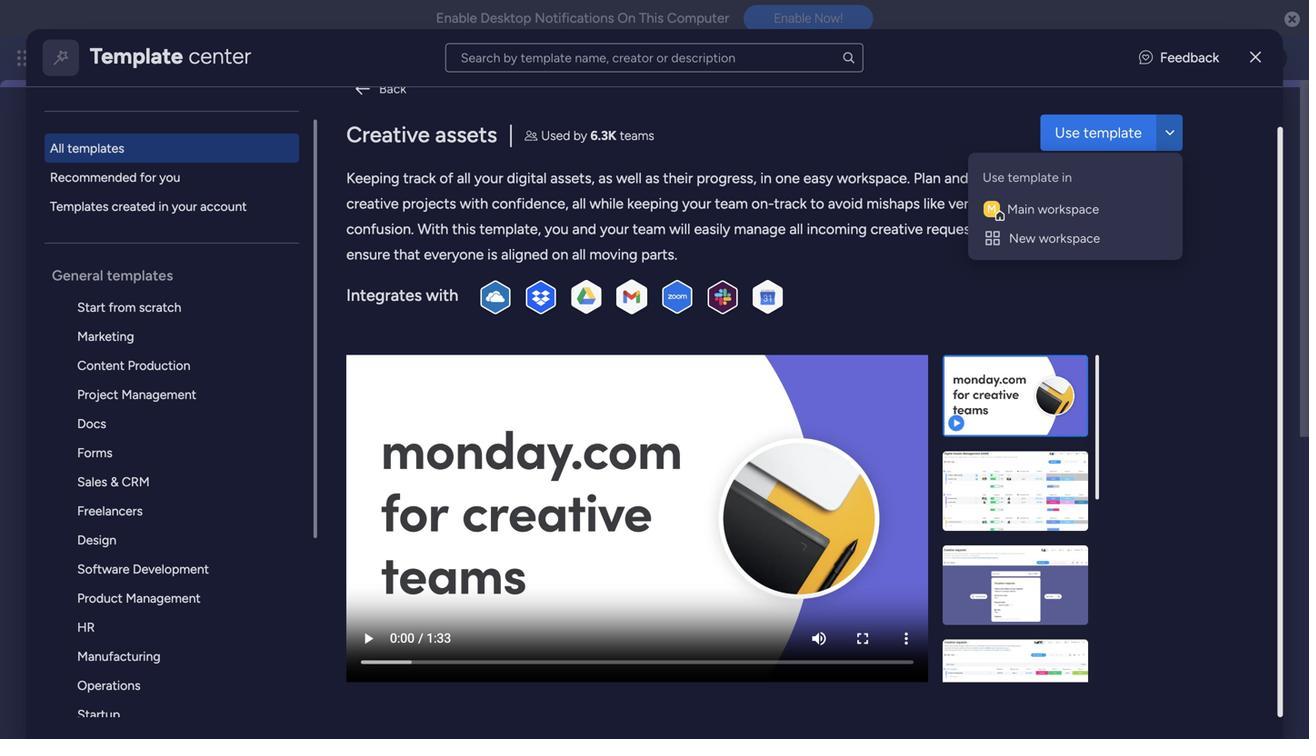 Task type: locate. For each thing, give the bounding box(es) containing it.
enable inside button
[[774, 11, 812, 26]]

management down production
[[121, 387, 196, 402]]

1 horizontal spatial creative
[[871, 221, 923, 238]]

workspace down main workspace 'menu item'
[[1039, 231, 1101, 246]]

2 vertical spatial with
[[381, 476, 413, 495]]

as left well
[[598, 170, 613, 187]]

to right welcome
[[320, 132, 334, 150]]

1 horizontal spatial team
[[715, 195, 748, 212]]

use up m
[[983, 170, 1005, 185]]

all right manage
[[790, 221, 803, 238]]

workspace for new workspace
[[1039, 231, 1101, 246]]

on
[[618, 10, 636, 26]]

you up 'on'
[[545, 221, 569, 238]]

2 vertical spatial templates
[[388, 375, 445, 391]]

crm
[[122, 474, 150, 490]]

0 vertical spatial templates
[[67, 141, 124, 156]]

0 vertical spatial workspace
[[1038, 201, 1100, 217]]

explore
[[233, 375, 275, 391]]

place.
[[530, 294, 563, 310]]

freelancers
[[77, 503, 143, 519]]

and down aspects
[[330, 313, 351, 329]]

software development
[[77, 562, 209, 577]]

product management
[[77, 591, 201, 606]]

monday work management
[[81, 48, 283, 68]]

1 horizontal spatial one
[[776, 170, 800, 187]]

account
[[200, 199, 247, 214]]

team down keeping
[[633, 221, 666, 238]]

monday right select product icon
[[81, 48, 143, 68]]

all
[[50, 141, 64, 156]]

of up the 'projects'
[[440, 170, 453, 187]]

welcome to work management
[[256, 132, 500, 180]]

track
[[403, 170, 436, 187], [774, 195, 807, 212]]

your left digital
[[474, 170, 503, 187]]

like
[[924, 195, 945, 212]]

work inside dropdown button
[[417, 476, 453, 495]]

management inside dropdown button
[[457, 476, 553, 495]]

general
[[52, 267, 103, 284]]

dapulse close image
[[1285, 10, 1301, 29]]

enable left desktop
[[436, 10, 477, 26]]

use template
[[1055, 124, 1142, 141]]

used by 6.3k teams
[[541, 128, 654, 143]]

1 vertical spatial monday
[[418, 313, 464, 329]]

explore work management templates
[[233, 375, 445, 391]]

creative down keeping
[[346, 195, 399, 212]]

work down projects,
[[272, 332, 300, 348]]

work left keeping
[[256, 145, 320, 180]]

all templates
[[50, 141, 124, 156]]

feedback
[[1161, 49, 1220, 66]]

0 horizontal spatial team
[[633, 221, 666, 238]]

0 horizontal spatial monday
[[81, 48, 143, 68]]

production
[[128, 358, 190, 373]]

in up shared
[[450, 294, 460, 310]]

search image
[[842, 50, 857, 65]]

creative assets
[[346, 121, 497, 148]]

template inside menu menu
[[1008, 170, 1059, 185]]

enable now!
[[774, 11, 843, 26]]

dots,
[[240, 332, 269, 348]]

templates created in your account
[[50, 199, 247, 214]]

of up processes,
[[375, 294, 388, 310]]

work up shared
[[419, 294, 447, 310]]

assets,
[[550, 170, 595, 187]]

0 vertical spatial management
[[121, 387, 196, 402]]

enable left now!
[[774, 11, 812, 26]]

0 horizontal spatial enable
[[436, 10, 477, 26]]

on
[[552, 246, 568, 263]]

started
[[325, 476, 377, 495]]

all inside manage and run all aspects of your work in one unified place. from everyday tasks, to advanced projects, and processes, monday work management allows you to connect the dots, work smarter, and achieve shared goals.
[[313, 294, 325, 310]]

2 vertical spatial you
[[614, 313, 635, 329]]

one left easy
[[776, 170, 800, 187]]

processes,
[[354, 313, 415, 329]]

new workspace menu item
[[976, 224, 1176, 253]]

content
[[77, 358, 124, 373]]

manage and run all aspects of your work in one unified place. from everyday tasks, to advanced projects, and processes, monday work management allows you to connect the dots, work smarter, and achieve shared goals.
[[218, 294, 701, 348]]

in inside menu menu
[[1062, 170, 1073, 185]]

0 horizontal spatial of
[[375, 294, 388, 310]]

team
[[715, 195, 748, 212], [633, 221, 666, 238]]

template up main
[[1008, 170, 1059, 185]]

1 vertical spatial workspace
[[1039, 231, 1101, 246]]

content production
[[77, 358, 190, 373]]

feedback link
[[1140, 48, 1220, 68]]

management down the development
[[126, 591, 201, 606]]

work inside button
[[279, 375, 306, 391]]

workspace up the new workspace menu item
[[1038, 201, 1100, 217]]

0 vertical spatial you
[[159, 170, 180, 185]]

1 horizontal spatial enable
[[774, 11, 812, 26]]

enable for enable desktop notifications on this computer
[[436, 10, 477, 26]]

work up goals.
[[467, 313, 495, 329]]

1 vertical spatial with
[[426, 286, 458, 305]]

0 vertical spatial one
[[776, 170, 800, 187]]

keeping
[[346, 170, 400, 187]]

templates inside heading
[[107, 267, 173, 284]]

sales & crm
[[77, 474, 150, 490]]

and left run
[[267, 294, 288, 310]]

all down assets
[[457, 170, 471, 187]]

keeping track of all your digital assets, as well as their progress, in one easy workspace. plan and execute creative projects with confidence, all while keeping your team on-track to avoid mishaps like version confusion. with this template, you and your team will easily manage all incoming creative requests and ensure that everyone is aligned on all moving parts.
[[346, 170, 1024, 263]]

to down everyday at the top of the page
[[639, 313, 651, 329]]

monday inside manage and run all aspects of your work in one unified place. from everyday tasks, to advanced projects, and processes, monday work management allows you to connect the dots, work smarter, and achieve shared goals.
[[418, 313, 464, 329]]

1 vertical spatial of
[[375, 294, 388, 310]]

of
[[440, 170, 453, 187], [375, 294, 388, 310]]

scratch
[[139, 300, 181, 315]]

templates up start from scratch
[[107, 267, 173, 284]]

monday
[[81, 48, 143, 68], [418, 313, 464, 329]]

use up invite
[[1055, 124, 1080, 141]]

use template button
[[1041, 115, 1157, 151]]

0 horizontal spatial template
[[1008, 170, 1059, 185]]

1 horizontal spatial track
[[774, 195, 807, 212]]

easily
[[694, 221, 731, 238]]

startup
[[77, 707, 120, 723]]

0 vertical spatial use
[[1055, 124, 1080, 141]]

with right started
[[381, 476, 413, 495]]

1 enable from the left
[[436, 10, 477, 26]]

management for product management
[[126, 591, 201, 606]]

manage
[[218, 294, 264, 310]]

one left unified
[[463, 294, 485, 310]]

of inside the keeping track of all your digital assets, as well as their progress, in one easy workspace. plan and execute creative projects with confidence, all while keeping your team on-track to avoid mishaps like version confusion. with this template, you and your team will easily manage all incoming creative requests and ensure that everyone is aligned on all moving parts.
[[440, 170, 453, 187]]

software
[[77, 562, 129, 577]]

1 vertical spatial you
[[545, 221, 569, 238]]

track up the 'projects'
[[403, 170, 436, 187]]

1 horizontal spatial of
[[440, 170, 453, 187]]

templates inside explore element
[[67, 141, 124, 156]]

enable
[[436, 10, 477, 26], [774, 11, 812, 26]]

template
[[1084, 124, 1142, 141], [1008, 170, 1059, 185]]

confusion.
[[346, 221, 414, 238]]

creative down mishaps
[[871, 221, 923, 238]]

your up processes,
[[391, 294, 416, 310]]

templates for all templates
[[67, 141, 124, 156]]

use for use template
[[1055, 124, 1080, 141]]

john smith image
[[1259, 44, 1288, 73]]

0 vertical spatial with
[[460, 195, 488, 212]]

menu menu
[[976, 160, 1176, 253]]

1 vertical spatial template
[[1008, 170, 1059, 185]]

template inside button
[[1084, 124, 1142, 141]]

templates down achieve
[[388, 375, 445, 391]]

template for use template
[[1084, 124, 1142, 141]]

with down product
[[426, 286, 458, 305]]

1 horizontal spatial you
[[545, 221, 569, 238]]

1 horizontal spatial monday
[[418, 313, 464, 329]]

1 vertical spatial track
[[774, 195, 807, 212]]

team down progress,
[[715, 195, 748, 212]]

in up on-
[[760, 170, 772, 187]]

1 horizontal spatial use
[[1055, 124, 1080, 141]]

2 horizontal spatial you
[[614, 313, 635, 329]]

in inside the keeping track of all your digital assets, as well as their progress, in one easy workspace. plan and execute creative projects with confidence, all while keeping your team on-track to avoid mishaps like version confusion. with this template, you and your team will easily manage all incoming creative requests and ensure that everyone is aligned on all moving parts.
[[760, 170, 772, 187]]

0 vertical spatial of
[[440, 170, 453, 187]]

you inside explore element
[[159, 170, 180, 185]]

in inside manage and run all aspects of your work in one unified place. from everyday tasks, to advanced projects, and processes, monday work management allows you to connect the dots, work smarter, and achieve shared goals.
[[450, 294, 460, 310]]

use for use template in
[[983, 170, 1005, 185]]

template up invite
[[1084, 124, 1142, 141]]

templates for general templates
[[107, 267, 173, 284]]

work up run
[[269, 246, 305, 265]]

your left account
[[172, 199, 197, 214]]

0 horizontal spatial with
[[381, 476, 413, 495]]

0 horizontal spatial one
[[463, 294, 485, 310]]

as
[[598, 170, 613, 187], [645, 170, 660, 187]]

Search by template name, creator or description search field
[[446, 43, 864, 72]]

work right started
[[417, 476, 453, 495]]

0 horizontal spatial use
[[983, 170, 1005, 185]]

as right well
[[645, 170, 660, 187]]

work right explore
[[279, 375, 306, 391]]

unified
[[488, 294, 527, 310]]

track down easy
[[774, 195, 807, 212]]

0 horizontal spatial as
[[598, 170, 613, 187]]

1 vertical spatial one
[[463, 294, 485, 310]]

1 horizontal spatial as
[[645, 170, 660, 187]]

1 vertical spatial templates
[[107, 267, 173, 284]]

and
[[945, 170, 969, 187], [572, 221, 596, 238], [987, 221, 1011, 238], [267, 294, 288, 310], [330, 313, 351, 329], [352, 332, 373, 348]]

6.3k
[[591, 128, 617, 143]]

confidence,
[[492, 195, 569, 212]]

workspace inside 'menu item'
[[1038, 201, 1100, 217]]

1 vertical spatial use
[[983, 170, 1005, 185]]

you
[[159, 170, 180, 185], [545, 221, 569, 238], [614, 313, 635, 329]]

enable now! button
[[744, 5, 873, 32]]

help image
[[1191, 49, 1210, 67]]

in right created
[[158, 199, 169, 214]]

2 horizontal spatial with
[[460, 195, 488, 212]]

to right 'tasks,'
[[689, 294, 701, 310]]

0 vertical spatial template
[[1084, 124, 1142, 141]]

this
[[639, 10, 664, 26]]

1 vertical spatial team
[[633, 221, 666, 238]]

all right run
[[313, 294, 325, 310]]

you down everyday at the top of the page
[[614, 313, 635, 329]]

1 vertical spatial management
[[126, 591, 201, 606]]

use inside menu menu
[[983, 170, 1005, 185]]

workspace inside menu item
[[1039, 231, 1101, 246]]

development
[[133, 562, 209, 577]]

in down invite
[[1062, 170, 1073, 185]]

projects
[[402, 195, 456, 212]]

template for use template in
[[1008, 170, 1059, 185]]

0 vertical spatial creative
[[346, 195, 399, 212]]

workspace image
[[984, 200, 1000, 218]]

templates up recommended
[[67, 141, 124, 156]]

0 vertical spatial track
[[403, 170, 436, 187]]

manage
[[734, 221, 786, 238]]

to down easy
[[811, 195, 825, 212]]

for
[[140, 170, 156, 185]]

use inside use template button
[[1055, 124, 1080, 141]]

management
[[121, 387, 196, 402], [126, 591, 201, 606]]

you right for
[[159, 170, 180, 185]]

with up this
[[460, 195, 488, 212]]

None search field
[[446, 43, 864, 72]]

with inside dropdown button
[[381, 476, 413, 495]]

monday up shared
[[418, 313, 464, 329]]

work
[[147, 48, 180, 68], [256, 145, 320, 180], [269, 246, 305, 265], [419, 294, 447, 310], [467, 313, 495, 329], [272, 332, 300, 348], [279, 375, 306, 391], [417, 476, 453, 495]]

1 horizontal spatial template
[[1084, 124, 1142, 141]]

center
[[189, 43, 251, 69]]

1 as from the left
[[598, 170, 613, 187]]

project management
[[77, 387, 196, 402]]

2 enable from the left
[[774, 11, 812, 26]]

of inside manage and run all aspects of your work in one unified place. from everyday tasks, to advanced projects, and processes, monday work management allows you to connect the dots, work smarter, and achieve shared goals.
[[375, 294, 388, 310]]

&
[[110, 474, 118, 490]]

0 horizontal spatial you
[[159, 170, 180, 185]]

and down while
[[572, 221, 596, 238]]



Task type: vqa. For each thing, say whether or not it's contained in the screenshot.
My work option at top
no



Task type: describe. For each thing, give the bounding box(es) containing it.
docs
[[77, 416, 106, 432]]

from
[[108, 300, 136, 315]]

invite
[[1053, 142, 1090, 160]]

general templates heading
[[52, 266, 314, 286]]

recommended for you
[[50, 170, 180, 185]]

templates inside button
[[388, 375, 445, 391]]

version
[[949, 195, 996, 212]]

main workspace menu item
[[976, 195, 1176, 224]]

getting
[[265, 476, 321, 495]]

execute
[[972, 170, 1024, 187]]

on-
[[752, 195, 774, 212]]

incoming
[[807, 221, 867, 238]]

integrates
[[346, 286, 422, 305]]

forms
[[77, 445, 112, 461]]

in inside explore element
[[158, 199, 169, 214]]

main
[[1008, 201, 1035, 217]]

you inside the keeping track of all your digital assets, as well as their progress, in one easy workspace. plan and execute creative projects with confidence, all while keeping your team on-track to avoid mishaps like version confusion. with this template, you and your team will easily manage all incoming creative requests and ensure that everyone is aligned on all moving parts.
[[545, 221, 569, 238]]

workspace for main workspace
[[1038, 201, 1100, 217]]

allows
[[576, 313, 611, 329]]

work left center
[[147, 48, 180, 68]]

and down processes,
[[352, 332, 373, 348]]

operations
[[77, 678, 140, 693]]

0 vertical spatial team
[[715, 195, 748, 212]]

sales
[[77, 474, 107, 490]]

you inside manage and run all aspects of your work in one unified place. from everyday tasks, to advanced projects, and processes, monday work management allows you to connect the dots, work smarter, and achieve shared goals.
[[614, 313, 635, 329]]

creative
[[346, 121, 430, 148]]

explore element
[[44, 134, 314, 221]]

your inside explore element
[[172, 199, 197, 214]]

v2 user feedback image
[[1140, 48, 1153, 68]]

with
[[418, 221, 449, 238]]

your up moving
[[600, 221, 629, 238]]

0 vertical spatial monday
[[81, 48, 143, 68]]

integrates with
[[346, 286, 458, 305]]

parts.
[[641, 246, 678, 263]]

select product image
[[16, 49, 35, 67]]

goals.
[[465, 332, 497, 348]]

smarter,
[[303, 332, 349, 348]]

from
[[567, 294, 596, 310]]

product
[[77, 591, 122, 606]]

advanced
[[218, 313, 274, 329]]

management inside the welcome to work management
[[327, 145, 500, 180]]

used
[[541, 128, 570, 143]]

desktop
[[481, 10, 532, 26]]

welcome
[[256, 132, 317, 150]]

well
[[616, 170, 642, 187]]

while
[[590, 195, 624, 212]]

to inside the keeping track of all your digital assets, as well as their progress, in one easy workspace. plan and execute creative projects with confidence, all while keeping your team on-track to avoid mishaps like version confusion. with this template, you and your team will easily manage all incoming creative requests and ensure that everyone is aligned on all moving parts.
[[811, 195, 825, 212]]

your up easily
[[682, 195, 711, 212]]

start from scratch
[[77, 300, 181, 315]]

aligned
[[501, 246, 548, 263]]

work management templates element
[[44, 293, 314, 739]]

template,
[[479, 221, 541, 238]]

moving
[[589, 246, 638, 263]]

digital
[[507, 170, 547, 187]]

enable for enable now!
[[774, 11, 812, 26]]

the
[[218, 332, 237, 348]]

|
[[508, 121, 514, 148]]

is
[[487, 246, 498, 263]]

teams
[[620, 128, 654, 143]]

progress,
[[697, 170, 757, 187]]

0 horizontal spatial creative
[[346, 195, 399, 212]]

now!
[[815, 11, 843, 26]]

marketing
[[77, 329, 134, 344]]

0 horizontal spatial track
[[403, 170, 436, 187]]

notifications
[[535, 10, 614, 26]]

main workspace
[[1008, 201, 1100, 217]]

mishaps
[[867, 195, 920, 212]]

product
[[409, 246, 468, 265]]

by
[[574, 128, 587, 143]]

all right 'on'
[[572, 246, 586, 263]]

your inside manage and run all aspects of your work in one unified place. from everyday tasks, to advanced projects, and processes, monday work management allows you to connect the dots, work smarter, and achieve shared goals.
[[391, 294, 416, 310]]

1 horizontal spatial with
[[426, 286, 458, 305]]

new workspace
[[1010, 231, 1101, 246]]

ensure
[[346, 246, 390, 263]]

with inside the keeping track of all your digital assets, as well as their progress, in one easy workspace. plan and execute creative projects with confidence, all while keeping your team on-track to avoid mishaps like version confusion. with this template, you and your team will easily manage all incoming creative requests and ensure that everyone is aligned on all moving parts.
[[460, 195, 488, 212]]

getting started with work management button
[[196, 450, 1104, 522]]

one inside the keeping track of all your digital assets, as well as their progress, in one easy workspace. plan and execute creative projects with confidence, all while keeping your team on-track to avoid mishaps like version confusion. with this template, you and your team will easily manage all incoming creative requests and ensure that everyone is aligned on all moving parts.
[[776, 170, 800, 187]]

use template in
[[983, 170, 1073, 185]]

one inside manage and run all aspects of your work in one unified place. from everyday tasks, to advanced projects, and processes, monday work management allows you to connect the dots, work smarter, and achieve shared goals.
[[463, 294, 485, 310]]

management inside button
[[309, 375, 384, 391]]

management for project management
[[121, 387, 196, 402]]

explore work management templates button
[[218, 368, 459, 397]]

design
[[77, 533, 116, 548]]

templates
[[50, 199, 108, 214]]

new
[[1010, 231, 1036, 246]]

1 vertical spatial creative
[[871, 221, 923, 238]]

shared
[[423, 332, 462, 348]]

start
[[77, 300, 105, 315]]

plan
[[914, 170, 941, 187]]

general templates list box
[[44, 87, 317, 739]]

manufacturing
[[77, 649, 160, 664]]

search everything image
[[1151, 49, 1170, 67]]

v2 team column image
[[525, 127, 538, 146]]

projects,
[[277, 313, 327, 329]]

new workspace image
[[984, 229, 1002, 247]]

this
[[452, 221, 476, 238]]

template center
[[90, 43, 251, 69]]

keeping
[[627, 195, 679, 212]]

hr
[[77, 620, 95, 635]]

project
[[77, 387, 118, 402]]

to inside the welcome to work management
[[320, 132, 334, 150]]

will
[[669, 221, 691, 238]]

m
[[988, 202, 997, 216]]

everyone
[[424, 246, 484, 263]]

and down workspace icon
[[987, 221, 1011, 238]]

tasks,
[[654, 294, 686, 310]]

2 as from the left
[[645, 170, 660, 187]]

work management product
[[269, 246, 468, 265]]

connect
[[654, 313, 701, 329]]

management inside manage and run all aspects of your work in one unified place. from everyday tasks, to advanced projects, and processes, monday work management allows you to connect the dots, work smarter, and achieve shared goals.
[[498, 313, 573, 329]]

work inside the welcome to work management
[[256, 145, 320, 180]]

close image
[[1251, 51, 1262, 64]]

and right plan
[[945, 170, 969, 187]]

created
[[111, 199, 155, 214]]

all down assets,
[[572, 195, 586, 212]]

everyday
[[599, 294, 651, 310]]



